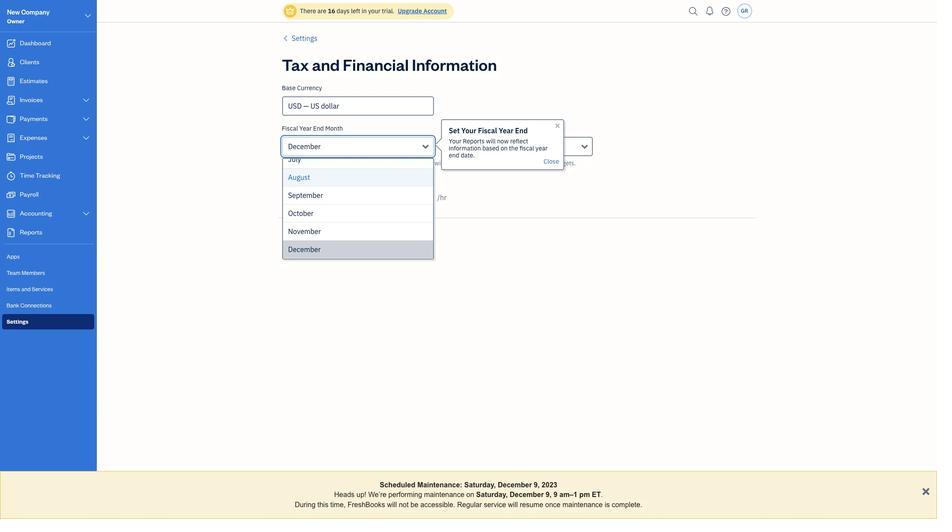 Task type: describe. For each thing, give the bounding box(es) containing it.
standard
[[282, 176, 307, 184]]

1 vertical spatial maintenance
[[563, 501, 603, 509]]

day
[[350, 159, 360, 167]]

16
[[328, 7, 335, 15]]

settings link
[[2, 314, 94, 330]]

november option
[[283, 223, 433, 241]]

31
[[447, 142, 456, 151]]

is
[[605, 501, 610, 509]]

regular
[[457, 501, 482, 509]]

dashboard link
[[2, 35, 94, 53]]

up!
[[357, 491, 366, 499]]

team
[[7, 269, 21, 276]]

month
[[325, 125, 343, 133]]

july option
[[283, 151, 433, 169]]

1 horizontal spatial 9,
[[546, 491, 552, 499]]

year for december
[[299, 125, 312, 133]]

rate
[[309, 176, 321, 184]]

service
[[484, 501, 506, 509]]

not
[[399, 501, 409, 509]]

accounting
[[20, 209, 52, 217]]

and up 'currency'
[[312, 54, 340, 75]]

upgrade account link
[[396, 7, 447, 15]]

apps link
[[2, 249, 94, 265]]

expenses link
[[2, 129, 94, 147]]

trial.
[[382, 7, 395, 15]]

invoices
[[20, 96, 43, 104]]

based
[[482, 144, 499, 152]]

0 vertical spatial saturday,
[[464, 482, 496, 489]]

december option
[[283, 241, 433, 259]]

resume
[[520, 501, 543, 509]]

year inside set your fiscal year end your reports will now reflect information based on the fiscal year end date. close
[[499, 126, 514, 135]]

are
[[317, 7, 326, 15]]

accessible.
[[420, 501, 455, 509]]

close image
[[554, 122, 561, 129]]

reports inside set your fiscal year end your reports will now reflect information based on the fiscal year end date. close
[[463, 137, 485, 145]]

chevron large down image for invoices
[[82, 97, 90, 104]]

set
[[449, 126, 460, 135]]

connections
[[20, 302, 52, 309]]

and inside main element
[[21, 286, 31, 293]]

accounting link
[[2, 205, 94, 223]]

Currency text field
[[283, 97, 433, 115]]

projects link
[[2, 148, 94, 166]]

dashboard image
[[6, 39, 16, 48]]

freshbooks
[[348, 501, 385, 509]]

expense image
[[6, 134, 16, 143]]

set your fiscal year end your reports will now reflect information based on the fiscal year end date. close
[[449, 126, 559, 166]]

0 horizontal spatial maintenance
[[424, 491, 464, 499]]

choose what month and day your fiscal year ends. this will be reflected by reports and dashboard widgets.
[[282, 159, 576, 167]]

0 vertical spatial 9,
[[534, 482, 540, 489]]

×
[[922, 482, 930, 499]]

0 horizontal spatial fiscal
[[376, 159, 390, 167]]

1 vertical spatial your
[[362, 159, 374, 167]]

october
[[288, 209, 314, 218]]

settings inside main element
[[7, 318, 28, 325]]

projects
[[20, 152, 43, 161]]

year inside set your fiscal year end your reports will now reflect information based on the fiscal year end date. close
[[536, 144, 548, 152]]

will right this
[[435, 159, 444, 167]]

project image
[[6, 153, 16, 162]]

settings button
[[282, 33, 317, 44]]

chevron large down image for accounting
[[82, 210, 90, 217]]

gr
[[741, 7, 748, 14]]

end
[[449, 151, 459, 159]]

Fiscal Year End Month field
[[282, 137, 434, 156]]

end for 31
[[472, 125, 483, 133]]

ends.
[[405, 159, 420, 167]]

close button
[[544, 158, 559, 166]]

december inside december option
[[288, 245, 321, 254]]

there are 16 days left in your trial. upgrade account
[[300, 7, 447, 15]]

money image
[[6, 191, 16, 199]]

am–1
[[559, 491, 578, 499]]

information
[[449, 144, 481, 152]]

on inside set your fiscal year end your reports will now reflect information based on the fiscal year end date. close
[[501, 144, 508, 152]]

tax
[[282, 54, 309, 75]]

august option
[[283, 169, 433, 187]]

reports link
[[2, 224, 94, 242]]

0 vertical spatial your
[[461, 126, 476, 135]]

crown image
[[285, 6, 295, 16]]

close
[[544, 158, 559, 166]]

chevronleft image
[[282, 33, 290, 44]]

date.
[[461, 151, 475, 159]]

× dialog
[[0, 471, 937, 519]]

payments
[[20, 114, 48, 123]]

time,
[[330, 501, 346, 509]]

fiscal inside set your fiscal year end your reports will now reflect information based on the fiscal year end date. close
[[520, 144, 534, 152]]

settings inside button
[[292, 34, 317, 43]]

notifications image
[[703, 2, 717, 20]]

will left 'not'
[[387, 501, 397, 509]]

pm
[[579, 491, 590, 499]]

fiscal inside set your fiscal year end your reports will now reflect information based on the fiscal year end date. close
[[478, 126, 497, 135]]

estimates
[[20, 77, 48, 85]]

account
[[424, 7, 447, 15]]

dashboard
[[20, 39, 51, 47]]

save
[[297, 230, 319, 242]]

september option
[[283, 187, 433, 205]]

july
[[288, 155, 301, 164]]

performing
[[389, 491, 422, 499]]

we're
[[368, 491, 387, 499]]

time tracking
[[20, 171, 60, 180]]

Fiscal Year End Day field
[[441, 137, 593, 156]]

clients
[[20, 58, 39, 66]]

1 vertical spatial saturday,
[[476, 491, 508, 499]]

in
[[362, 7, 367, 15]]

choose
[[282, 159, 303, 167]]

left
[[351, 7, 360, 15]]

payroll
[[20, 190, 39, 199]]



Task type: locate. For each thing, give the bounding box(es) containing it.
fiscal for december
[[282, 125, 298, 133]]

9
[[554, 491, 558, 499]]

scheduled
[[380, 482, 415, 489]]

bank
[[7, 302, 19, 309]]

fiscal for 31
[[441, 125, 457, 133]]

company
[[21, 8, 50, 16]]

reports inside main element
[[20, 228, 42, 236]]

complete.
[[612, 501, 642, 509]]

0 horizontal spatial 9,
[[534, 482, 540, 489]]

scheduled maintenance: saturday, december 9, 2023 heads up! we're performing maintenance on saturday, december 9, 9 am–1 pm et . during this time, freshbooks will not be accessible. regular service will resume once maintenance is complete.
[[295, 482, 642, 509]]

year
[[299, 125, 312, 133], [459, 125, 471, 133], [499, 126, 514, 135]]

expenses
[[20, 133, 47, 142]]

your right day
[[362, 159, 374, 167]]

payroll link
[[2, 186, 94, 204]]

on left the
[[501, 144, 508, 152]]

bank connections link
[[2, 298, 94, 313]]

september
[[288, 191, 323, 200]]

and left day
[[339, 159, 349, 167]]

2 horizontal spatial fiscal
[[478, 126, 497, 135]]

december inside field
[[288, 142, 321, 151]]

1 vertical spatial reports
[[20, 228, 42, 236]]

.
[[601, 491, 603, 499]]

reports
[[488, 159, 509, 167]]

currency
[[297, 84, 322, 92]]

1 horizontal spatial settings
[[292, 34, 317, 43]]

1 horizontal spatial maintenance
[[563, 501, 603, 509]]

will right the service
[[508, 501, 518, 509]]

maintenance
[[424, 491, 464, 499], [563, 501, 603, 509]]

0 vertical spatial settings
[[292, 34, 317, 43]]

settings
[[292, 34, 317, 43], [7, 318, 28, 325]]

settings down bank
[[7, 318, 28, 325]]

members
[[22, 269, 45, 276]]

0 vertical spatial on
[[501, 144, 508, 152]]

0 horizontal spatial end
[[313, 125, 324, 133]]

client image
[[6, 58, 16, 67]]

year up information
[[459, 125, 471, 133]]

/hr
[[437, 193, 447, 202]]

year left ends.
[[392, 159, 404, 167]]

end left day
[[472, 125, 483, 133]]

maintenance down the 'maintenance:'
[[424, 491, 464, 499]]

2023
[[542, 482, 557, 489]]

1 vertical spatial be
[[411, 501, 418, 509]]

fiscal right the
[[520, 144, 534, 152]]

base
[[282, 84, 296, 92]]

november
[[288, 227, 321, 236]]

0 horizontal spatial be
[[411, 501, 418, 509]]

save changes button
[[289, 225, 367, 247]]

end inside set your fiscal year end your reports will now reflect information based on the fiscal year end date. close
[[515, 126, 528, 135]]

9,
[[534, 482, 540, 489], [546, 491, 552, 499]]

1 horizontal spatial end
[[472, 125, 483, 133]]

saturday, up the service
[[476, 491, 508, 499]]

reports
[[463, 137, 485, 145], [20, 228, 42, 236]]

august
[[288, 173, 310, 182]]

reports down fiscal year end day on the top
[[463, 137, 485, 145]]

by
[[480, 159, 487, 167]]

maintenance down pm
[[563, 501, 603, 509]]

1 vertical spatial 9,
[[546, 491, 552, 499]]

fiscal year end day
[[441, 125, 495, 133]]

tracking
[[36, 171, 60, 180]]

0 vertical spatial fiscal
[[520, 144, 534, 152]]

heads
[[334, 491, 355, 499]]

fiscal up based
[[478, 126, 497, 135]]

estimate image
[[6, 77, 16, 86]]

list box
[[283, 151, 433, 259]]

fiscal
[[520, 144, 534, 152], [376, 159, 390, 167]]

on up regular
[[466, 491, 474, 499]]

1 vertical spatial settings
[[7, 318, 28, 325]]

year up the dashboard
[[536, 144, 548, 152]]

and down the
[[510, 159, 520, 167]]

0 vertical spatial year
[[536, 144, 548, 152]]

9, left 9
[[546, 491, 552, 499]]

1 horizontal spatial year
[[459, 125, 471, 133]]

main element
[[0, 0, 119, 519]]

reflect
[[510, 137, 528, 145]]

0 horizontal spatial year
[[299, 125, 312, 133]]

report image
[[6, 228, 16, 237]]

owner
[[7, 18, 25, 25]]

1 vertical spatial on
[[466, 491, 474, 499]]

items and services
[[7, 286, 53, 293]]

chart image
[[6, 210, 16, 218]]

chevron large down image for payments
[[82, 116, 90, 123]]

your right in
[[368, 7, 380, 15]]

changes
[[320, 230, 359, 242]]

saturday, up regular
[[464, 482, 496, 489]]

financial
[[343, 54, 409, 75]]

new
[[7, 8, 20, 16]]

end up reflect
[[515, 126, 528, 135]]

0 vertical spatial maintenance
[[424, 491, 464, 499]]

payments link
[[2, 110, 94, 129]]

tax and financial information
[[282, 54, 497, 75]]

0 horizontal spatial year
[[392, 159, 404, 167]]

1 vertical spatial year
[[392, 159, 404, 167]]

day
[[484, 125, 495, 133]]

be
[[446, 159, 453, 167], [411, 501, 418, 509]]

this
[[422, 159, 433, 167]]

time tracking link
[[2, 167, 94, 185]]

the
[[509, 144, 518, 152]]

will
[[486, 137, 496, 145], [435, 159, 444, 167], [387, 501, 397, 509], [508, 501, 518, 509]]

et
[[592, 491, 601, 499]]

end for december
[[313, 125, 324, 133]]

and
[[312, 54, 340, 75], [339, 159, 349, 167], [510, 159, 520, 167], [21, 286, 31, 293]]

fiscal year end month
[[282, 125, 343, 133]]

1 horizontal spatial fiscal
[[520, 144, 534, 152]]

chevron large down image
[[84, 11, 92, 21], [82, 97, 90, 104], [82, 116, 90, 123], [82, 210, 90, 217]]

on
[[501, 144, 508, 152], [466, 491, 474, 499]]

and right items
[[21, 286, 31, 293]]

2 horizontal spatial end
[[515, 126, 528, 135]]

reflected
[[454, 159, 479, 167]]

0 horizontal spatial settings
[[7, 318, 28, 325]]

chevron large down image inside the invoices 'link'
[[82, 97, 90, 104]]

reports down accounting
[[20, 228, 42, 236]]

be right 'not'
[[411, 501, 418, 509]]

standard rate
[[282, 176, 321, 184]]

during
[[295, 501, 316, 509]]

timer image
[[6, 172, 16, 180]]

fiscal up july
[[282, 125, 298, 133]]

end left month
[[313, 125, 324, 133]]

settings right chevronleft image
[[292, 34, 317, 43]]

1 horizontal spatial on
[[501, 144, 508, 152]]

1 horizontal spatial fiscal
[[441, 125, 457, 133]]

0 horizontal spatial reports
[[20, 228, 42, 236]]

items
[[7, 286, 20, 293]]

month
[[319, 159, 337, 167]]

1 horizontal spatial be
[[446, 159, 453, 167]]

upgrade
[[398, 7, 422, 15]]

what
[[304, 159, 318, 167]]

chevron large down image
[[82, 135, 90, 142]]

0 vertical spatial be
[[446, 159, 453, 167]]

december
[[288, 142, 321, 151], [288, 245, 321, 254], [498, 482, 532, 489], [510, 491, 544, 499]]

base currency
[[282, 84, 322, 92]]

team members
[[7, 269, 45, 276]]

Standard Rate text field
[[282, 188, 434, 207]]

new company owner
[[7, 8, 50, 25]]

go to help image
[[719, 5, 733, 18]]

end
[[313, 125, 324, 133], [472, 125, 483, 133], [515, 126, 528, 135]]

0 vertical spatial reports
[[463, 137, 485, 145]]

0 vertical spatial your
[[368, 7, 380, 15]]

payment image
[[6, 115, 16, 124]]

your down set
[[449, 137, 462, 145]]

list box containing july
[[283, 151, 433, 259]]

there
[[300, 7, 316, 15]]

time
[[20, 171, 34, 180]]

dashboard
[[522, 159, 551, 167]]

9, left the 2023
[[534, 482, 540, 489]]

fiscal up 31 on the top of the page
[[441, 125, 457, 133]]

this
[[317, 501, 328, 509]]

fiscal right day
[[376, 159, 390, 167]]

be down 31 on the top of the page
[[446, 159, 453, 167]]

october option
[[283, 205, 433, 223]]

be inside scheduled maintenance: saturday, december 9, 2023 heads up! we're performing maintenance on saturday, december 9, 9 am–1 pm et . during this time, freshbooks will not be accessible. regular service will resume once maintenance is complete.
[[411, 501, 418, 509]]

year left month
[[299, 125, 312, 133]]

search image
[[687, 5, 701, 18]]

year for 31
[[459, 125, 471, 133]]

your
[[368, 7, 380, 15], [362, 159, 374, 167]]

clients link
[[2, 54, 94, 72]]

× button
[[922, 482, 930, 499]]

1 vertical spatial your
[[449, 137, 462, 145]]

your right set
[[461, 126, 476, 135]]

will inside set your fiscal year end your reports will now reflect information based on the fiscal year end date. close
[[486, 137, 496, 145]]

1 horizontal spatial reports
[[463, 137, 485, 145]]

1 horizontal spatial year
[[536, 144, 548, 152]]

will left now
[[486, 137, 496, 145]]

apps
[[7, 253, 20, 260]]

2 horizontal spatial year
[[499, 126, 514, 135]]

0 horizontal spatial on
[[466, 491, 474, 499]]

on inside scheduled maintenance: saturday, december 9, 2023 heads up! we're performing maintenance on saturday, december 9, 9 am–1 pm et . during this time, freshbooks will not be accessible. regular service will resume once maintenance is complete.
[[466, 491, 474, 499]]

year up now
[[499, 126, 514, 135]]

1 vertical spatial fiscal
[[376, 159, 390, 167]]

0 horizontal spatial fiscal
[[282, 125, 298, 133]]

invoice image
[[6, 96, 16, 105]]

items and services link
[[2, 282, 94, 297]]

team members link
[[2, 265, 94, 281]]

bank connections
[[7, 302, 52, 309]]



Task type: vqa. For each thing, say whether or not it's contained in the screenshot.
bottommost the with
no



